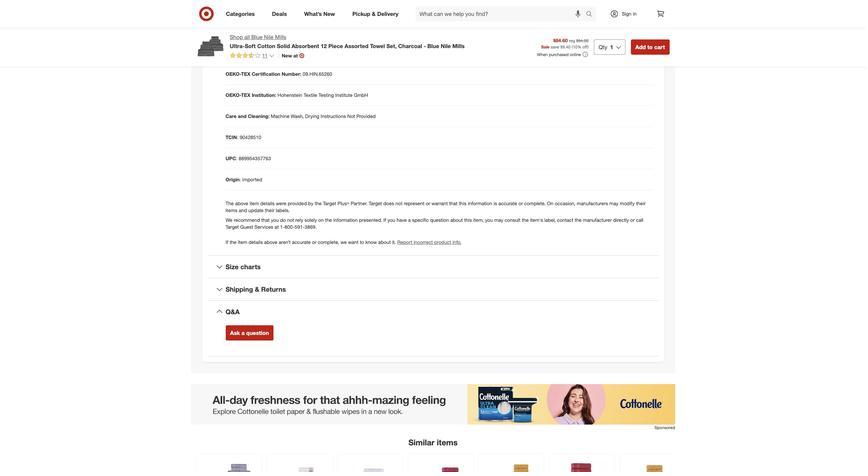 Task type: locate. For each thing, give the bounding box(es) containing it.
nile up cotton
[[264, 34, 274, 40]]

0 horizontal spatial if
[[226, 239, 229, 245]]

2 vertical spatial oeko-
[[226, 92, 241, 98]]

qualities:
[[251, 50, 272, 56]]

search
[[583, 11, 600, 18]]

mills right the -
[[453, 43, 465, 49]]

when
[[538, 52, 548, 57]]

blue
[[252, 34, 263, 40], [428, 43, 440, 49]]

1 vertical spatial tex
[[241, 71, 251, 77]]

nile right the -
[[441, 43, 451, 49]]

$
[[561, 44, 563, 50]]

details down services
[[249, 239, 263, 245]]

sale
[[542, 44, 550, 50]]

their left labels.
[[265, 207, 275, 213]]

&
[[372, 10, 376, 17], [255, 285, 260, 293]]

)
[[588, 44, 589, 50]]

0 horizontal spatial about
[[379, 239, 391, 245]]

new right what's
[[324, 10, 335, 17]]

or left "call"
[[631, 217, 635, 223]]

information left is
[[468, 200, 493, 206]]

info.
[[453, 239, 462, 245]]

tex
[[373, 29, 382, 35], [241, 71, 251, 77], [241, 92, 251, 98]]

you left have
[[388, 217, 396, 223]]

0 horizontal spatial nile
[[264, 34, 274, 40]]

blue right the -
[[428, 43, 440, 49]]

machine
[[271, 113, 290, 119]]

items up zero twist cotton medium weight 12 piece bathroom towel set, cranberry - blue nile mills image
[[437, 437, 458, 447]]

oeko- down the protective
[[226, 71, 241, 77]]

about inside we recommend that you do not rely solely on the information presented. if you have a specific question about this item, you may consult the item's label, contact the manufacturer directly or call target guest services at 1-800-591-3869.
[[451, 217, 463, 223]]

1 vertical spatial accurate
[[292, 239, 311, 245]]

& right the pickup
[[372, 10, 376, 17]]

the up on
[[315, 200, 322, 206]]

oeko- for oeko-tex institution: hohenstein textile testing institute gmbh
[[226, 92, 241, 98]]

1 horizontal spatial information
[[468, 200, 493, 206]]

if down we
[[226, 239, 229, 245]]

about left it.
[[379, 239, 391, 245]]

complete,
[[318, 239, 340, 245]]

at
[[294, 53, 298, 58], [275, 224, 279, 230]]

update
[[249, 207, 264, 213]]

1 horizontal spatial if
[[384, 217, 387, 223]]

textile
[[304, 92, 318, 98]]

1 horizontal spatial new
[[324, 10, 335, 17]]

report incorrect product info. button
[[398, 239, 462, 246]]

ultra-
[[230, 43, 245, 49]]

0 horizontal spatial items
[[226, 207, 238, 213]]

0 vertical spatial may
[[610, 200, 619, 206]]

add to cart button
[[631, 39, 670, 55]]

item for the
[[238, 239, 247, 245]]

accurate down 591-
[[292, 239, 311, 245]]

or left complete.
[[519, 200, 523, 206]]

1 horizontal spatial to
[[648, 44, 653, 51]]

details up update
[[261, 200, 275, 206]]

0 vertical spatial &
[[372, 10, 376, 17]]

shop all blue nile mills ultra-soft cotton solid absorbent 12 piece assorted towel set, charcoal - blue nile mills
[[230, 34, 465, 49]]

tex left the institution:
[[241, 92, 251, 98]]

1 horizontal spatial accurate
[[499, 200, 518, 206]]

0 horizontal spatial new
[[282, 53, 292, 58]]

0 vertical spatial this
[[459, 200, 467, 206]]

information
[[468, 200, 493, 206], [334, 217, 358, 223]]

target inside we recommend that you do not rely solely on the information presented. if you have a specific question about this item, you may consult the item's label, contact the manufacturer directly or call target guest services at 1-800-591-3869.
[[226, 224, 239, 230]]

1 horizontal spatial their
[[637, 200, 646, 206]]

1 vertical spatial new
[[282, 53, 292, 58]]

1 horizontal spatial about
[[451, 217, 463, 223]]

1 vertical spatial nile
[[441, 43, 451, 49]]

1 vertical spatial about
[[379, 239, 391, 245]]

recommend
[[234, 217, 260, 223]]

care and cleaning: machine wash, drying instructions not provided
[[226, 113, 376, 119]]

0 horizontal spatial question
[[246, 330, 269, 337]]

at inside we recommend that you do not rely solely on the information presented. if you have a specific question about this item, you may consult the item's label, contact the manufacturer directly or call target guest services at 1-800-591-3869.
[[275, 224, 279, 230]]

midweight
[[272, 8, 295, 14]]

above right the on the top of the page
[[235, 200, 248, 206]]

0 horizontal spatial blue
[[252, 34, 263, 40]]

pickup & delivery
[[353, 10, 399, 17]]

1 horizontal spatial at
[[294, 53, 298, 58]]

0 horizontal spatial above
[[235, 200, 248, 206]]

nile
[[264, 34, 274, 40], [441, 43, 451, 49]]

a
[[409, 217, 411, 223], [242, 330, 245, 337]]

size
[[226, 263, 239, 271]]

1 vertical spatial items
[[437, 437, 458, 447]]

the above item details were provided by the target plus™ partner. target does not represent or warrant that this information is accurate or complete. on occasion, manufacturers may modify their items and update their labels.
[[226, 200, 646, 213]]

0 vertical spatial nile
[[264, 34, 274, 40]]

this inside we recommend that you do not rely solely on the information presented. if you have a specific question about this item, you may consult the item's label, contact the manufacturer directly or call target guest services at 1-800-591-3869.
[[465, 217, 472, 223]]

mills
[[275, 34, 287, 40], [453, 43, 465, 49]]

about left the "item,"
[[451, 217, 463, 223]]

10
[[573, 44, 578, 50]]

2 you from the left
[[388, 217, 396, 223]]

that up services
[[262, 217, 270, 223]]

on
[[319, 217, 324, 223]]

by right 100
[[352, 29, 357, 35]]

1 horizontal spatial may
[[610, 200, 619, 206]]

1 horizontal spatial mills
[[453, 43, 465, 49]]

0 vertical spatial blue
[[252, 34, 263, 40]]

0 vertical spatial if
[[384, 217, 387, 223]]

1 vertical spatial and
[[239, 207, 247, 213]]

image of ultra-soft cotton solid absorbent 12 piece assorted towel set, charcoal - blue nile mills image
[[197, 33, 224, 61]]

not right does
[[396, 200, 403, 206]]

if right "presented."
[[384, 217, 387, 223]]

0 horizontal spatial target
[[226, 224, 239, 230]]

information down plus™ on the left top
[[334, 217, 358, 223]]

1 horizontal spatial &
[[372, 10, 376, 17]]

0 horizontal spatial their
[[265, 207, 275, 213]]

partner.
[[351, 200, 368, 206]]

0 vertical spatial their
[[637, 200, 646, 206]]

to right want on the bottom left of the page
[[360, 239, 364, 245]]

0 vertical spatial by
[[352, 29, 357, 35]]

search button
[[583, 6, 600, 23]]

instructions
[[321, 113, 346, 119]]

1 vertical spatial details
[[249, 239, 263, 245]]

1
[[611, 44, 614, 51]]

not inside the above item details were provided by the target plus™ partner. target does not represent or warrant that this information is accurate or complete. on occasion, manufacturers may modify their items and update their labels.
[[396, 200, 403, 206]]

: left 889954357763
[[236, 155, 238, 161]]

& left returns
[[255, 285, 260, 293]]

report
[[398, 239, 413, 245]]

all
[[245, 34, 250, 40]]

that right warrant
[[450, 200, 458, 206]]

shipping & returns button
[[208, 278, 659, 300]]

this right warrant
[[459, 200, 467, 206]]

details
[[261, 200, 275, 206], [249, 239, 263, 245]]

0 vertical spatial that
[[450, 200, 458, 206]]

1 vertical spatial that
[[262, 217, 270, 223]]

drying
[[305, 113, 320, 119]]

0 horizontal spatial item
[[238, 239, 247, 245]]

%
[[578, 44, 582, 50]]

do
[[280, 217, 286, 223]]

& inside shipping & returns dropdown button
[[255, 285, 260, 293]]

0 vertical spatial a
[[409, 217, 411, 223]]

target
[[323, 200, 336, 206], [369, 200, 382, 206], [226, 224, 239, 230]]

0 vertical spatial accurate
[[499, 200, 518, 206]]

by right provided
[[308, 200, 314, 206]]

specific
[[412, 217, 429, 223]]

oeko- up assorted
[[358, 29, 373, 35]]

we
[[341, 239, 347, 245]]

not up "800-"
[[287, 217, 294, 223]]

0 horizontal spatial that
[[262, 217, 270, 223]]

0 vertical spatial mills
[[275, 34, 287, 40]]

deals
[[272, 10, 287, 17]]

items down the on the top of the page
[[226, 207, 238, 213]]

09.hin.65260
[[303, 71, 333, 77]]

1 horizontal spatial that
[[450, 200, 458, 206]]

does
[[384, 200, 395, 206]]

0 horizontal spatial a
[[242, 330, 245, 337]]

by for the
[[308, 200, 314, 206]]

blue right all
[[252, 34, 263, 40]]

item down guest
[[238, 239, 247, 245]]

0 horizontal spatial at
[[275, 224, 279, 230]]

by
[[352, 29, 357, 35], [308, 200, 314, 206]]

accurate right is
[[499, 200, 518, 206]]

the
[[315, 200, 322, 206], [325, 217, 332, 223], [522, 217, 529, 223], [575, 217, 582, 223], [230, 239, 237, 245]]

new down solid
[[282, 53, 292, 58]]

2 vertical spatial tex
[[241, 92, 251, 98]]

target down we
[[226, 224, 239, 230]]

1 you from the left
[[271, 217, 279, 223]]

12
[[321, 43, 327, 49]]

industry
[[226, 29, 245, 35]]

you right the "item,"
[[486, 217, 493, 223]]

may left consult
[[495, 217, 504, 223]]

upc : 889954357763
[[226, 155, 271, 161]]

1 vertical spatial this
[[465, 217, 472, 223]]

: left imported
[[240, 177, 241, 182]]

0 vertical spatial new
[[324, 10, 335, 17]]

target left does
[[369, 200, 382, 206]]

0 horizontal spatial not
[[287, 217, 294, 223]]

1 horizontal spatial you
[[388, 217, 396, 223]]

similar items region
[[191, 384, 685, 472]]

1 vertical spatial if
[[226, 239, 229, 245]]

mills up solid
[[275, 34, 287, 40]]

0 vertical spatial about
[[451, 217, 463, 223]]

were
[[276, 200, 287, 206]]

item up update
[[250, 200, 259, 206]]

1 horizontal spatial blue
[[428, 43, 440, 49]]

0 vertical spatial tex
[[373, 29, 382, 35]]

0 horizontal spatial by
[[308, 200, 314, 206]]

0 horizontal spatial mills
[[275, 34, 287, 40]]

this left the "item,"
[[465, 217, 472, 223]]

a right ask
[[242, 330, 245, 337]]

tex up towel
[[373, 29, 382, 35]]

1 vertical spatial oeko-
[[226, 71, 241, 77]]

0 vertical spatial :
[[237, 134, 239, 140]]

may inside the above item details were provided by the target plus™ partner. target does not represent or warrant that this information is accurate or complete. on occasion, manufacturers may modify their items and update their labels.
[[610, 200, 619, 206]]

their right modify
[[637, 200, 646, 206]]

you left do
[[271, 217, 279, 223]]

ask a question button
[[226, 325, 274, 341]]

to right add
[[648, 44, 653, 51]]

& for pickup
[[372, 10, 376, 17]]

solely
[[305, 217, 317, 223]]

zero twist cotton waffle honeycomb medium weight 8 piece bathroom towel set, yellow gold - blue nile mills image
[[624, 458, 681, 472]]

0 vertical spatial at
[[294, 53, 298, 58]]

item inside the above item details were provided by the target plus™ partner. target does not represent or warrant that this information is accurate or complete. on occasion, manufacturers may modify their items and update their labels.
[[250, 200, 259, 206]]

0 vertical spatial question
[[431, 217, 449, 223]]

oeko- for oeko-tex certification number: 09.hin.65260
[[226, 71, 241, 77]]

question right ask
[[246, 330, 269, 337]]

1 vertical spatial :
[[236, 155, 238, 161]]

consult
[[505, 217, 521, 223]]

1 vertical spatial not
[[287, 217, 294, 223]]

accurate
[[499, 200, 518, 206], [292, 239, 311, 245]]

at down absorbent
[[294, 53, 298, 58]]

0 horizontal spatial you
[[271, 217, 279, 223]]

1 horizontal spatial a
[[409, 217, 411, 223]]

0 vertical spatial oeko-
[[358, 29, 373, 35]]

at left 1-
[[275, 224, 279, 230]]

information inside the above item details were provided by the target plus™ partner. target does not represent or warrant that this information is accurate or complete. on occasion, manufacturers may modify their items and update their labels.
[[468, 200, 493, 206]]

above left aren't
[[264, 239, 278, 245]]

the
[[226, 200, 234, 206]]

1 vertical spatial may
[[495, 217, 504, 223]]

: for upc
[[236, 155, 238, 161]]

1 horizontal spatial not
[[396, 200, 403, 206]]

1 vertical spatial by
[[308, 200, 314, 206]]

889954357763
[[239, 155, 271, 161]]

may left modify
[[610, 200, 619, 206]]

and right care
[[238, 113, 247, 119]]

details inside the above item details were provided by the target plus™ partner. target does not represent or warrant that this information is accurate or complete. on occasion, manufacturers may modify their items and update their labels.
[[261, 200, 275, 206]]

1 vertical spatial question
[[246, 330, 269, 337]]

details for were
[[261, 200, 275, 206]]

8 piece assorted bath towel set, rayon from bamboo and cotton, ultra-soft solid terry towels with dobby border, white - blue nile mills image
[[342, 458, 399, 472]]

0 horizontal spatial may
[[495, 217, 504, 223]]

0 vertical spatial information
[[468, 200, 493, 206]]

oeko- up care
[[226, 92, 241, 98]]

2 vertical spatial :
[[240, 177, 241, 182]]

question down the above item details were provided by the target plus™ partner. target does not represent or warrant that this information is accurate or complete. on occasion, manufacturers may modify their items and update their labels.
[[431, 217, 449, 223]]

-
[[424, 43, 426, 49]]

3869.
[[305, 224, 317, 230]]

tex down the 11 link
[[241, 71, 251, 77]]

target left plus™ on the left top
[[323, 200, 336, 206]]

1 vertical spatial &
[[255, 285, 260, 293]]

0 vertical spatial items
[[226, 207, 238, 213]]

1 horizontal spatial items
[[437, 437, 458, 447]]

1 horizontal spatial question
[[431, 217, 449, 223]]

know
[[366, 239, 377, 245]]

items
[[226, 207, 238, 213], [437, 437, 458, 447]]

or left complete, on the left of page
[[312, 239, 317, 245]]

and up the recommend
[[239, 207, 247, 213]]

tcin : 90428510
[[226, 134, 261, 140]]

advertisement region
[[191, 384, 676, 424]]

provided
[[357, 113, 376, 119]]

1 vertical spatial blue
[[428, 43, 440, 49]]

call
[[637, 217, 644, 223]]

1 vertical spatial to
[[360, 239, 364, 245]]

that inside we recommend that you do not rely solely on the information presented. if you have a specific question about this item, you may consult the item's label, contact the manufacturer directly or call target guest services at 1-800-591-3869.
[[262, 217, 270, 223]]

& inside pickup & delivery "link"
[[372, 10, 376, 17]]

0 horizontal spatial to
[[360, 239, 364, 245]]

What can we help you find? suggestions appear below search field
[[416, 6, 588, 21]]

above
[[235, 200, 248, 206], [264, 239, 278, 245]]

oeko-
[[358, 29, 373, 35], [226, 71, 241, 77], [226, 92, 241, 98]]

0 vertical spatial not
[[396, 200, 403, 206]]

ultra-soft cotton solid absorbent 12 piece assorted towel set, wisteria - blue nile mills image
[[201, 458, 258, 472]]

(450-
[[296, 8, 307, 14]]

1 vertical spatial their
[[265, 207, 275, 213]]

information inside we recommend that you do not rely solely on the information presented. if you have a specific question about this item, you may consult the item's label, contact the manufacturer directly or call target guest services at 1-800-591-3869.
[[334, 217, 358, 223]]

1 vertical spatial information
[[334, 217, 358, 223]]

1 vertical spatial mills
[[453, 43, 465, 49]]

absorbent
[[292, 43, 319, 49]]

1 horizontal spatial by
[[352, 29, 357, 35]]

0 vertical spatial item
[[250, 200, 259, 206]]

11 link
[[230, 52, 275, 60]]

question inside button
[[246, 330, 269, 337]]

0 vertical spatial to
[[648, 44, 653, 51]]

:
[[237, 134, 239, 140], [236, 155, 238, 161], [240, 177, 241, 182]]

1 vertical spatial a
[[242, 330, 245, 337]]

1 vertical spatial at
[[275, 224, 279, 230]]

11
[[262, 53, 268, 58]]

1 horizontal spatial above
[[264, 239, 278, 245]]

certifications:
[[282, 29, 314, 35]]

a right have
[[409, 217, 411, 223]]

medallion ultra-soft cotton highly absorbent 12 piece jacquard towel set, white-emberglow - blue nile mills image
[[271, 458, 328, 472]]

new inside what's new link
[[324, 10, 335, 17]]

shipping & returns
[[226, 285, 286, 293]]

0 vertical spatial above
[[235, 200, 248, 206]]

industry or government certifications: standard 100 by oeko-tex
[[226, 29, 382, 35]]

: left 90428510
[[237, 134, 239, 140]]

by inside the above item details were provided by the target plus™ partner. target does not represent or warrant that this information is accurate or complete. on occasion, manufacturers may modify their items and update their labels.
[[308, 200, 314, 206]]

1 horizontal spatial item
[[250, 200, 259, 206]]

or
[[246, 29, 251, 35], [426, 200, 431, 206], [519, 200, 523, 206], [631, 217, 635, 223], [312, 239, 317, 245]]

q&a
[[226, 308, 240, 315]]

0 vertical spatial details
[[261, 200, 275, 206]]



Task type: describe. For each thing, give the bounding box(es) containing it.
: for origin
[[240, 177, 241, 182]]

categories link
[[220, 6, 264, 21]]

the inside the above item details were provided by the target plus™ partner. target does not represent or warrant that this information is accurate or complete. on occasion, manufacturers may modify their items and update their labels.
[[315, 200, 322, 206]]

9.40
[[563, 44, 571, 50]]

institute
[[336, 92, 353, 98]]

q&a button
[[208, 301, 659, 323]]

100
[[342, 29, 350, 35]]

question inside we recommend that you do not rely solely on the information presented. if you have a specific question about this item, you may consult the item's label, contact the manufacturer directly or call target guest services at 1-800-591-3869.
[[431, 217, 449, 223]]

tex for oeko-tex institution: hohenstein textile testing institute gmbh
[[241, 92, 251, 98]]

modify
[[620, 200, 635, 206]]

off
[[583, 44, 588, 50]]

accurate inside the above item details were provided by the target plus™ partner. target does not represent or warrant that this information is accurate or complete. on occasion, manufacturers may modify their items and update their labels.
[[499, 200, 518, 206]]

government
[[252, 29, 281, 35]]

size charts
[[226, 263, 261, 271]]

want
[[348, 239, 359, 245]]

manufacturers
[[577, 200, 609, 206]]

wash,
[[291, 113, 304, 119]]

item for above
[[250, 200, 259, 206]]

or right shop
[[246, 29, 251, 35]]

what's new link
[[299, 6, 344, 21]]

rely
[[296, 217, 303, 223]]

90428510
[[240, 134, 261, 140]]

we recommend that you do not rely solely on the information presented. if you have a specific question about this item, you may consult the item's label, contact the manufacturer directly or call target guest services at 1-800-591-3869.
[[226, 217, 644, 230]]

or inside we recommend that you do not rely solely on the information presented. if you have a specific question about this item, you may consult the item's label, contact the manufacturer directly or call target guest services at 1-800-591-3869.
[[631, 217, 635, 223]]

or left warrant
[[426, 200, 431, 206]]

1 horizontal spatial target
[[323, 200, 336, 206]]

is
[[494, 200, 498, 206]]

$84.60 reg $94.00 sale save $ 9.40 ( 10 % off )
[[542, 37, 589, 50]]

similar
[[409, 437, 435, 447]]

this inside the above item details were provided by the target plus™ partner. target does not represent or warrant that this information is accurate or complete. on occasion, manufacturers may modify their items and update their labels.
[[459, 200, 467, 206]]

cotton
[[257, 43, 276, 49]]

directly
[[614, 217, 630, 223]]

soft
[[245, 43, 256, 49]]

items inside similar items region
[[437, 437, 458, 447]]

towel
[[370, 43, 385, 49]]

we
[[226, 217, 233, 223]]

new at
[[282, 53, 298, 58]]

may inside we recommend that you do not rely solely on the information presented. if you have a specific question about this item, you may consult the item's label, contact the manufacturer directly or call target guest services at 1-800-591-3869.
[[495, 217, 504, 223]]

cart
[[655, 44, 666, 51]]

1-
[[280, 224, 285, 230]]

origin
[[226, 177, 240, 182]]

standard
[[316, 29, 341, 35]]

800-
[[285, 224, 295, 230]]

2 horizontal spatial target
[[369, 200, 382, 206]]

by for oeko-
[[352, 29, 357, 35]]

zero twist cotton medium weight 8 piece bathroom towel set, cranberry - blue nile mills image
[[554, 458, 611, 472]]

: for tcin
[[237, 134, 239, 140]]

gmbh
[[354, 92, 368, 98]]

not
[[348, 113, 355, 119]]

shop
[[230, 34, 243, 40]]

add to cart
[[636, 44, 666, 51]]

solid
[[277, 43, 290, 49]]

charcoal
[[399, 43, 423, 49]]

on
[[548, 200, 554, 206]]

the right on
[[325, 217, 332, 223]]

fabric
[[226, 8, 240, 14]]

and inside the above item details were provided by the target plus™ partner. target does not represent or warrant that this information is accurate or complete. on occasion, manufacturers may modify their items and update their labels.
[[239, 207, 247, 213]]

it.
[[393, 239, 396, 245]]

items inside the above item details were provided by the target plus™ partner. target does not represent or warrant that this information is accurate or complete. on occasion, manufacturers may modify their items and update their labels.
[[226, 207, 238, 213]]

add
[[636, 44, 646, 51]]

tcin
[[226, 134, 237, 140]]

0 horizontal spatial accurate
[[292, 239, 311, 245]]

the down we
[[230, 239, 237, 245]]

sponsored
[[655, 425, 676, 430]]

the left item's
[[522, 217, 529, 223]]

that inside the above item details were provided by the target plus™ partner. target does not represent or warrant that this information is accurate or complete. on occasion, manufacturers may modify their items and update their labels.
[[450, 200, 458, 206]]

quick
[[274, 50, 286, 56]]

0 vertical spatial and
[[238, 113, 247, 119]]

online
[[570, 52, 582, 57]]

if inside we recommend that you do not rely solely on the information presented. if you have a specific question about this item, you may consult the item's label, contact the manufacturer directly or call target guest services at 1-800-591-3869.
[[384, 217, 387, 223]]

protective qualities: quick dry
[[226, 50, 295, 56]]

zero twist cotton waffle honeycomb medium weight 12 piece bathroom towel set, yellow gold - blue nile mills image
[[483, 458, 540, 472]]

incorrect
[[414, 239, 433, 245]]

& for shipping
[[255, 285, 260, 293]]

zero twist cotton medium weight 12 piece bathroom towel set, cranberry - blue nile mills image
[[413, 458, 469, 472]]

presented.
[[359, 217, 382, 223]]

weight
[[242, 8, 257, 14]]

similar items
[[409, 437, 458, 447]]

upc
[[226, 155, 236, 161]]

labels.
[[276, 207, 290, 213]]

contact
[[558, 217, 574, 223]]

1 vertical spatial above
[[264, 239, 278, 245]]

institution:
[[252, 92, 276, 98]]

in
[[633, 11, 637, 17]]

to inside button
[[648, 44, 653, 51]]

cleaning:
[[248, 113, 270, 119]]

purchased
[[550, 52, 569, 57]]

hohenstein
[[278, 92, 303, 98]]

gsm)
[[317, 8, 329, 14]]

have
[[397, 217, 407, 223]]

what's new
[[304, 10, 335, 17]]

details for above
[[249, 239, 263, 245]]

1 horizontal spatial nile
[[441, 43, 451, 49]]

returns
[[261, 285, 286, 293]]

not inside we recommend that you do not rely solely on the information presented. if you have a specific question about this item, you may consult the item's label, contact the manufacturer directly or call target guest services at 1-800-591-3869.
[[287, 217, 294, 223]]

categories
[[226, 10, 255, 17]]

provided
[[288, 200, 307, 206]]

a inside we recommend that you do not rely solely on the information presented. if you have a specific question about this item, you may consult the item's label, contact the manufacturer directly or call target guest services at 1-800-591-3869.
[[409, 217, 411, 223]]

represent
[[404, 200, 425, 206]]

tex for oeko-tex certification number: 09.hin.65260
[[241, 71, 251, 77]]

product
[[435, 239, 452, 245]]

qty
[[599, 44, 608, 51]]

certification
[[252, 71, 281, 77]]

a inside button
[[242, 330, 245, 337]]

above inside the above item details were provided by the target plus™ partner. target does not represent or warrant that this information is accurate or complete. on occasion, manufacturers may modify their items and update their labels.
[[235, 200, 248, 206]]

pickup
[[353, 10, 371, 17]]

protective
[[226, 50, 249, 56]]

$94.00
[[577, 38, 589, 43]]

3 you from the left
[[486, 217, 493, 223]]

sign in link
[[605, 6, 648, 21]]

the right the contact
[[575, 217, 582, 223]]



Task type: vqa. For each thing, say whether or not it's contained in the screenshot.
first Helpful "BUTTON" from the top of the page
no



